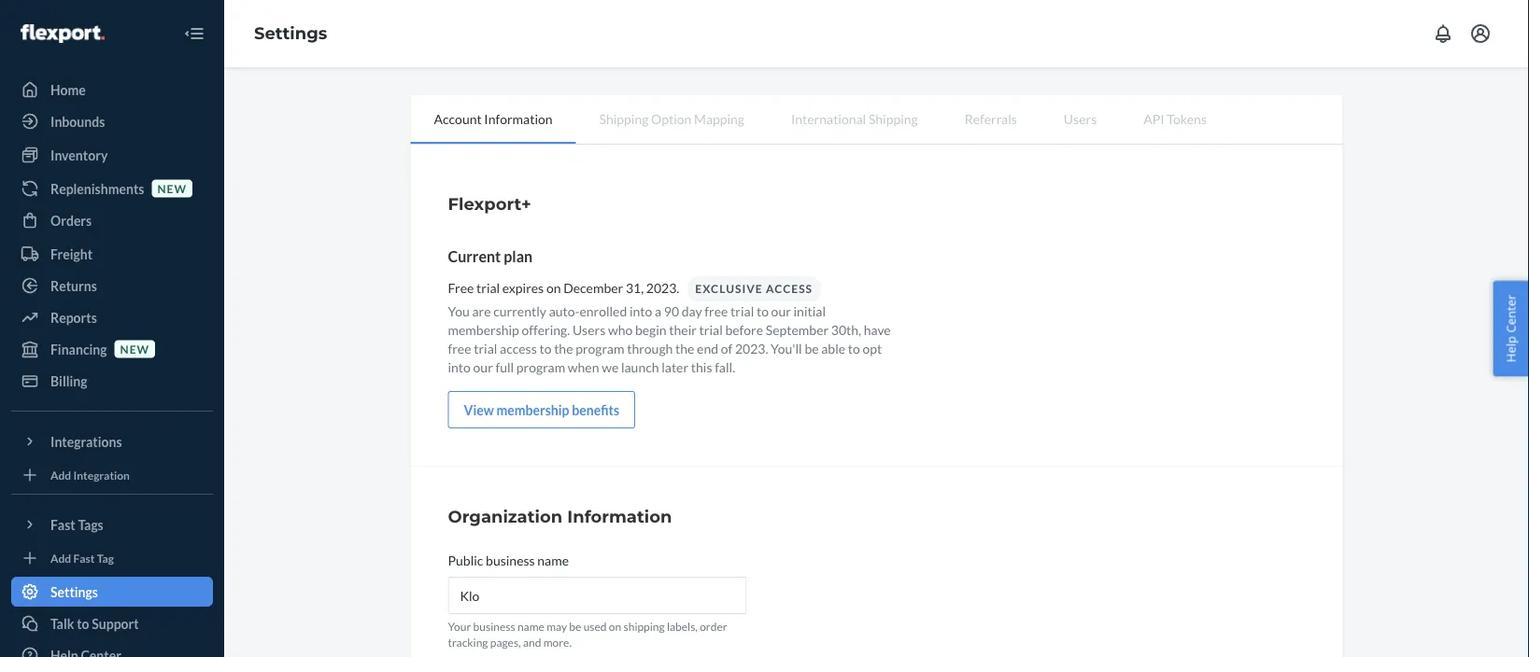 Task type: describe. For each thing, give the bounding box(es) containing it.
freight
[[50, 246, 93, 262]]

on inside your business name may be used on shipping labels, order tracking pages, and more.
[[609, 620, 621, 634]]

enrolled
[[580, 303, 627, 319]]

trial up before
[[731, 303, 754, 319]]

free
[[448, 280, 474, 296]]

freight link
[[11, 239, 213, 269]]

90
[[664, 303, 679, 319]]

0 vertical spatial our
[[771, 303, 791, 319]]

business for public
[[486, 553, 535, 568]]

able
[[821, 341, 846, 356]]

pages,
[[490, 636, 521, 650]]

trial up the full
[[474, 341, 497, 356]]

your business name may be used on shipping labels, order tracking pages, and more.
[[448, 620, 727, 650]]

center
[[1503, 295, 1519, 333]]

0 horizontal spatial our
[[473, 359, 493, 375]]

inbounds link
[[11, 107, 213, 136]]

name for public business name
[[537, 553, 569, 568]]

begin
[[635, 322, 667, 338]]

labels,
[[667, 620, 698, 634]]

2 shipping from the left
[[869, 111, 918, 127]]

inventory link
[[11, 140, 213, 170]]

december
[[563, 280, 623, 296]]

tokens
[[1167, 111, 1207, 127]]

flexport logo image
[[21, 24, 104, 43]]

integration
[[73, 468, 130, 482]]

add integration
[[50, 468, 130, 482]]

view membership benefits button
[[448, 391, 635, 429]]

replenishments
[[50, 181, 144, 197]]

reports link
[[11, 303, 213, 333]]

api
[[1144, 111, 1165, 127]]

integrations button
[[11, 427, 213, 457]]

public
[[448, 553, 483, 568]]

open account menu image
[[1470, 22, 1492, 45]]

organization information
[[448, 506, 672, 527]]

launch
[[621, 359, 659, 375]]

add fast tag
[[50, 552, 114, 565]]

home
[[50, 82, 86, 98]]

mapping
[[694, 111, 745, 127]]

later
[[662, 359, 689, 375]]

through
[[627, 341, 673, 356]]

referrals
[[965, 111, 1017, 127]]

home link
[[11, 75, 213, 105]]

1 horizontal spatial settings
[[254, 23, 327, 44]]

0 vertical spatial program
[[576, 341, 624, 356]]

1 horizontal spatial free
[[705, 303, 728, 319]]

have
[[864, 322, 891, 338]]

talk
[[50, 616, 74, 632]]

access
[[766, 282, 813, 296]]

financing
[[50, 341, 107, 357]]

help center button
[[1493, 281, 1529, 377]]

membership inside button
[[497, 402, 569, 418]]

day
[[682, 303, 702, 319]]

tab list containing account information
[[411, 95, 1343, 145]]

1 vertical spatial into
[[448, 359, 471, 375]]

returns
[[50, 278, 97, 294]]

to inside talk to support button
[[77, 616, 89, 632]]

view membership benefits
[[464, 402, 619, 418]]

orders
[[50, 213, 92, 228]]

fast inside add fast tag link
[[73, 552, 95, 565]]

billing link
[[11, 366, 213, 396]]

international shipping
[[791, 111, 918, 127]]

free trial expires on december 31, 2023.
[[448, 280, 679, 296]]

0 vertical spatial on
[[546, 280, 561, 296]]

fast tags button
[[11, 510, 213, 540]]

opt
[[863, 341, 882, 356]]

a
[[655, 303, 662, 319]]

fall.
[[715, 359, 735, 375]]

access
[[500, 341, 537, 356]]

may
[[547, 620, 567, 634]]

open notifications image
[[1432, 22, 1455, 45]]

returns link
[[11, 271, 213, 301]]

exclusive access
[[695, 282, 813, 296]]

you'll
[[771, 341, 802, 356]]

shipping
[[624, 620, 665, 634]]

exclusive
[[695, 282, 763, 296]]

more.
[[543, 636, 572, 650]]

business for your
[[473, 620, 515, 634]]

organization
[[448, 506, 563, 527]]

tracking
[[448, 636, 488, 650]]

option
[[651, 111, 692, 127]]

add for add integration
[[50, 468, 71, 482]]

Business name text field
[[448, 577, 747, 615]]

of
[[721, 341, 733, 356]]

new for financing
[[120, 342, 150, 356]]

talk to support
[[50, 616, 139, 632]]

shipping option mapping
[[599, 111, 745, 127]]

september
[[766, 322, 829, 338]]

api tokens
[[1144, 111, 1207, 127]]

international
[[791, 111, 866, 127]]

when
[[568, 359, 599, 375]]

who
[[608, 322, 633, 338]]

add integration link
[[11, 464, 213, 487]]

billing
[[50, 373, 87, 389]]



Task type: locate. For each thing, give the bounding box(es) containing it.
1 horizontal spatial on
[[609, 620, 621, 634]]

into
[[630, 303, 652, 319], [448, 359, 471, 375]]

and
[[523, 636, 541, 650]]

into left the full
[[448, 359, 471, 375]]

we
[[602, 359, 619, 375]]

0 vertical spatial free
[[705, 303, 728, 319]]

1 vertical spatial settings link
[[11, 577, 213, 607]]

1 horizontal spatial be
[[805, 341, 819, 356]]

full
[[496, 359, 514, 375]]

program
[[576, 341, 624, 356], [516, 359, 565, 375]]

2023. up a
[[646, 280, 679, 296]]

1 vertical spatial program
[[516, 359, 565, 375]]

0 horizontal spatial settings link
[[11, 577, 213, 607]]

plan
[[504, 247, 533, 265]]

current plan
[[448, 247, 533, 265]]

help center
[[1503, 295, 1519, 363]]

new
[[157, 182, 187, 195], [120, 342, 150, 356]]

before
[[725, 322, 763, 338]]

the down offering.
[[554, 341, 573, 356]]

0 vertical spatial into
[[630, 303, 652, 319]]

1 vertical spatial be
[[569, 620, 581, 634]]

information for account information
[[484, 111, 553, 127]]

add for add fast tag
[[50, 552, 71, 565]]

1 vertical spatial membership
[[497, 402, 569, 418]]

0 vertical spatial name
[[537, 553, 569, 568]]

orders link
[[11, 206, 213, 235]]

2023. down before
[[735, 341, 768, 356]]

1 vertical spatial information
[[567, 506, 672, 527]]

0 vertical spatial information
[[484, 111, 553, 127]]

end
[[697, 341, 718, 356]]

to down offering.
[[539, 341, 552, 356]]

1 vertical spatial name
[[517, 620, 544, 634]]

the down their
[[675, 341, 694, 356]]

to right talk
[[77, 616, 89, 632]]

are
[[472, 303, 491, 319]]

2 add from the top
[[50, 552, 71, 565]]

2 the from the left
[[675, 341, 694, 356]]

add down fast tags
[[50, 552, 71, 565]]

1 horizontal spatial shipping
[[869, 111, 918, 127]]

1 the from the left
[[554, 341, 573, 356]]

expires
[[502, 280, 544, 296]]

support
[[92, 616, 139, 632]]

1 horizontal spatial the
[[675, 341, 694, 356]]

0 vertical spatial new
[[157, 182, 187, 195]]

0 horizontal spatial settings
[[50, 584, 98, 600]]

benefits
[[572, 402, 619, 418]]

1 vertical spatial add
[[50, 552, 71, 565]]

add left integration
[[50, 468, 71, 482]]

fast left tag
[[73, 552, 95, 565]]

shipping left option
[[599, 111, 649, 127]]

view membership benefits link
[[448, 391, 635, 429]]

0 vertical spatial settings link
[[254, 23, 327, 44]]

view
[[464, 402, 494, 418]]

0 horizontal spatial on
[[546, 280, 561, 296]]

0 vertical spatial add
[[50, 468, 71, 482]]

1 horizontal spatial into
[[630, 303, 652, 319]]

fast
[[50, 517, 75, 533], [73, 552, 95, 565]]

new up orders link at top left
[[157, 182, 187, 195]]

0 vertical spatial membership
[[448, 322, 519, 338]]

information inside tab
[[484, 111, 553, 127]]

referrals tab
[[941, 95, 1041, 142]]

account information
[[434, 111, 553, 127]]

users inside you are currently auto-enrolled into a 90 day free trial to our initial membership offering. users who begin their trial before september 30th, have free trial access to the program through the end of 2023. you'll be able to opt into our full program when we launch later this fall.
[[573, 322, 606, 338]]

0 vertical spatial fast
[[50, 517, 75, 533]]

to
[[757, 303, 769, 319], [539, 341, 552, 356], [848, 341, 860, 356], [77, 616, 89, 632]]

0 horizontal spatial new
[[120, 342, 150, 356]]

membership inside you are currently auto-enrolled into a 90 day free trial to our initial membership offering. users who begin their trial before september 30th, have free trial access to the program through the end of 2023. you'll be able to opt into our full program when we launch later this fall.
[[448, 322, 519, 338]]

talk to support button
[[11, 609, 213, 639]]

information right account
[[484, 111, 553, 127]]

be inside you are currently auto-enrolled into a 90 day free trial to our initial membership offering. users who begin their trial before september 30th, have free trial access to the program through the end of 2023. you'll be able to opt into our full program when we launch later this fall.
[[805, 341, 819, 356]]

information up business name text box
[[567, 506, 672, 527]]

to left the "opt"
[[848, 341, 860, 356]]

0 horizontal spatial program
[[516, 359, 565, 375]]

membership
[[448, 322, 519, 338], [497, 402, 569, 418]]

inventory
[[50, 147, 108, 163]]

shipping right international
[[869, 111, 918, 127]]

fast left tags
[[50, 517, 75, 533]]

0 vertical spatial settings
[[254, 23, 327, 44]]

0 horizontal spatial shipping
[[599, 111, 649, 127]]

1 horizontal spatial new
[[157, 182, 187, 195]]

1 horizontal spatial 2023.
[[735, 341, 768, 356]]

2023. inside you are currently auto-enrolled into a 90 day free trial to our initial membership offering. users who begin their trial before september 30th, have free trial access to the program through the end of 2023. you'll be able to opt into our full program when we launch later this fall.
[[735, 341, 768, 356]]

0 horizontal spatial 2023.
[[646, 280, 679, 296]]

users tab
[[1041, 95, 1120, 142]]

1 shipping from the left
[[599, 111, 649, 127]]

0 horizontal spatial into
[[448, 359, 471, 375]]

settings link
[[254, 23, 327, 44], [11, 577, 213, 607]]

free down you
[[448, 341, 471, 356]]

0 horizontal spatial be
[[569, 620, 581, 634]]

our left the full
[[473, 359, 493, 375]]

0 horizontal spatial information
[[484, 111, 553, 127]]

to down exclusive access
[[757, 303, 769, 319]]

trial up are
[[476, 280, 500, 296]]

on
[[546, 280, 561, 296], [609, 620, 621, 634]]

name inside your business name may be used on shipping labels, order tracking pages, and more.
[[517, 620, 544, 634]]

1 vertical spatial users
[[573, 322, 606, 338]]

be
[[805, 341, 819, 356], [569, 620, 581, 634]]

help
[[1503, 336, 1519, 363]]

fast inside 'fast tags' dropdown button
[[50, 517, 75, 533]]

tags
[[78, 517, 103, 533]]

currently
[[493, 303, 546, 319]]

api tokens tab
[[1120, 95, 1230, 142]]

reports
[[50, 310, 97, 326]]

users left api
[[1064, 111, 1097, 127]]

1 vertical spatial new
[[120, 342, 150, 356]]

1 horizontal spatial our
[[771, 303, 791, 319]]

add
[[50, 468, 71, 482], [50, 552, 71, 565]]

account
[[434, 111, 482, 127]]

the
[[554, 341, 573, 356], [675, 341, 694, 356]]

trial up end
[[699, 322, 723, 338]]

shipping option mapping tab
[[576, 95, 768, 142]]

0 vertical spatial business
[[486, 553, 535, 568]]

close navigation image
[[183, 22, 206, 45]]

name up the and
[[517, 620, 544, 634]]

business down organization
[[486, 553, 535, 568]]

our
[[771, 303, 791, 319], [473, 359, 493, 375]]

1 horizontal spatial users
[[1064, 111, 1097, 127]]

name for your business name may be used on shipping labels, order tracking pages, and more.
[[517, 620, 544, 634]]

be left able
[[805, 341, 819, 356]]

program up the we
[[576, 341, 624, 356]]

1 vertical spatial settings
[[50, 584, 98, 600]]

users down enrolled
[[573, 322, 606, 338]]

1 vertical spatial business
[[473, 620, 515, 634]]

flexport+
[[448, 193, 531, 214]]

order
[[700, 620, 727, 634]]

business inside your business name may be used on shipping labels, order tracking pages, and more.
[[473, 620, 515, 634]]

1 horizontal spatial program
[[576, 341, 624, 356]]

current
[[448, 247, 501, 265]]

name down organization information
[[537, 553, 569, 568]]

membership down the full
[[497, 402, 569, 418]]

31,
[[626, 280, 644, 296]]

0 vertical spatial be
[[805, 341, 819, 356]]

0 vertical spatial 2023.
[[646, 280, 679, 296]]

0 horizontal spatial the
[[554, 341, 573, 356]]

1 vertical spatial 2023.
[[735, 341, 768, 356]]

you are currently auto-enrolled into a 90 day free trial to our initial membership offering. users who begin their trial before september 30th, have free trial access to the program through the end of 2023. you'll be able to opt into our full program when we launch later this fall.
[[448, 303, 891, 375]]

public business name
[[448, 553, 569, 568]]

1 vertical spatial free
[[448, 341, 471, 356]]

international shipping tab
[[768, 95, 941, 142]]

information for organization information
[[567, 506, 672, 527]]

program down access
[[516, 359, 565, 375]]

add inside "link"
[[50, 468, 71, 482]]

you
[[448, 303, 470, 319]]

add fast tag link
[[11, 547, 213, 570]]

be right may
[[569, 620, 581, 634]]

tag
[[97, 552, 114, 565]]

inbounds
[[50, 114, 105, 129]]

membership down are
[[448, 322, 519, 338]]

1 horizontal spatial information
[[567, 506, 672, 527]]

free
[[705, 303, 728, 319], [448, 341, 471, 356]]

fast tags
[[50, 517, 103, 533]]

be inside your business name may be used on shipping labels, order tracking pages, and more.
[[569, 620, 581, 634]]

1 vertical spatial on
[[609, 620, 621, 634]]

integrations
[[50, 434, 122, 450]]

tab list
[[411, 95, 1343, 145]]

30th,
[[831, 322, 861, 338]]

into left a
[[630, 303, 652, 319]]

auto-
[[549, 303, 580, 319]]

this
[[691, 359, 712, 375]]

free right day
[[705, 303, 728, 319]]

their
[[669, 322, 697, 338]]

new down the reports link on the left of page
[[120, 342, 150, 356]]

1 horizontal spatial settings link
[[254, 23, 327, 44]]

1 add from the top
[[50, 468, 71, 482]]

0 horizontal spatial users
[[573, 322, 606, 338]]

initial
[[794, 303, 826, 319]]

settings
[[254, 23, 327, 44], [50, 584, 98, 600]]

business up pages,
[[473, 620, 515, 634]]

1 vertical spatial fast
[[73, 552, 95, 565]]

0 vertical spatial users
[[1064, 111, 1097, 127]]

our down access
[[771, 303, 791, 319]]

on right used
[[609, 620, 621, 634]]

on up 'auto-'
[[546, 280, 561, 296]]

account information tab
[[411, 95, 576, 144]]

users inside tab
[[1064, 111, 1097, 127]]

0 horizontal spatial free
[[448, 341, 471, 356]]

new for replenishments
[[157, 182, 187, 195]]

1 vertical spatial our
[[473, 359, 493, 375]]

offering.
[[522, 322, 570, 338]]

business
[[486, 553, 535, 568], [473, 620, 515, 634]]



Task type: vqa. For each thing, say whether or not it's contained in the screenshot.
offer.
no



